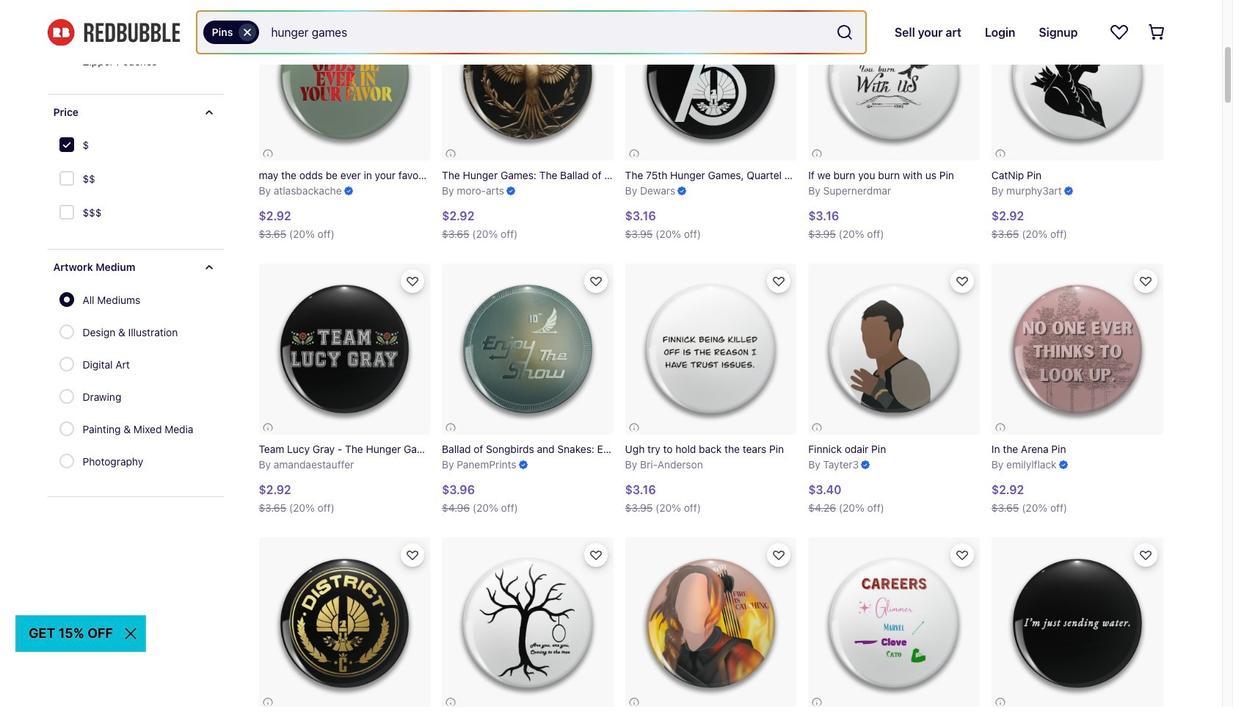 Task type: vqa. For each thing, say whether or not it's contained in the screenshot.
vidacnodic
no



Task type: describe. For each thing, give the bounding box(es) containing it.
finnick odair pin image
[[809, 264, 980, 435]]

careers pin image
[[809, 538, 980, 707]]

the 75th hunger games, quartel quell pin image
[[625, 0, 797, 161]]

hunger games song pin image
[[442, 538, 614, 707]]

may the odds be ever in your favour pin image
[[259, 0, 430, 161]]

Search term search field
[[259, 12, 831, 53]]

in the arena pin image
[[992, 264, 1164, 435]]

none checkbox inside price group
[[59, 137, 77, 155]]

artwork medium option group
[[59, 285, 202, 479]]

im just sending water pin image
[[992, 538, 1164, 707]]

team lucy gray - the hunger games ballad of songbirds and snakes pin image
[[259, 264, 430, 435]]



Task type: locate. For each thing, give the bounding box(es) containing it.
None checkbox
[[59, 171, 77, 189], [59, 205, 77, 223], [59, 171, 77, 189], [59, 205, 77, 223]]

None field
[[197, 12, 866, 53]]

ugh try to hold back the tears pin image
[[625, 264, 797, 435]]

catnip pin image
[[992, 0, 1164, 161]]

if we burn you burn with us pin image
[[809, 0, 980, 161]]

None radio
[[59, 389, 74, 404]]

none radio inside artwork medium option group
[[59, 389, 74, 404]]

ballad of songbirds and snakes: enjoy the show pin image
[[442, 264, 614, 435]]

None radio
[[59, 292, 74, 307], [59, 325, 74, 339], [59, 357, 74, 372], [59, 422, 74, 436], [59, 454, 74, 469], [59, 292, 74, 307], [59, 325, 74, 339], [59, 357, 74, 372], [59, 422, 74, 436], [59, 454, 74, 469]]

None checkbox
[[59, 137, 77, 155]]

fire is catching pin image
[[625, 538, 797, 707]]

hunger games capitol gold  pin image
[[259, 538, 430, 707]]

price group
[[58, 130, 102, 231]]

the hunger games: the ballad of songbirds and snakes emblem & logo bla  pin image
[[442, 0, 614, 161]]



